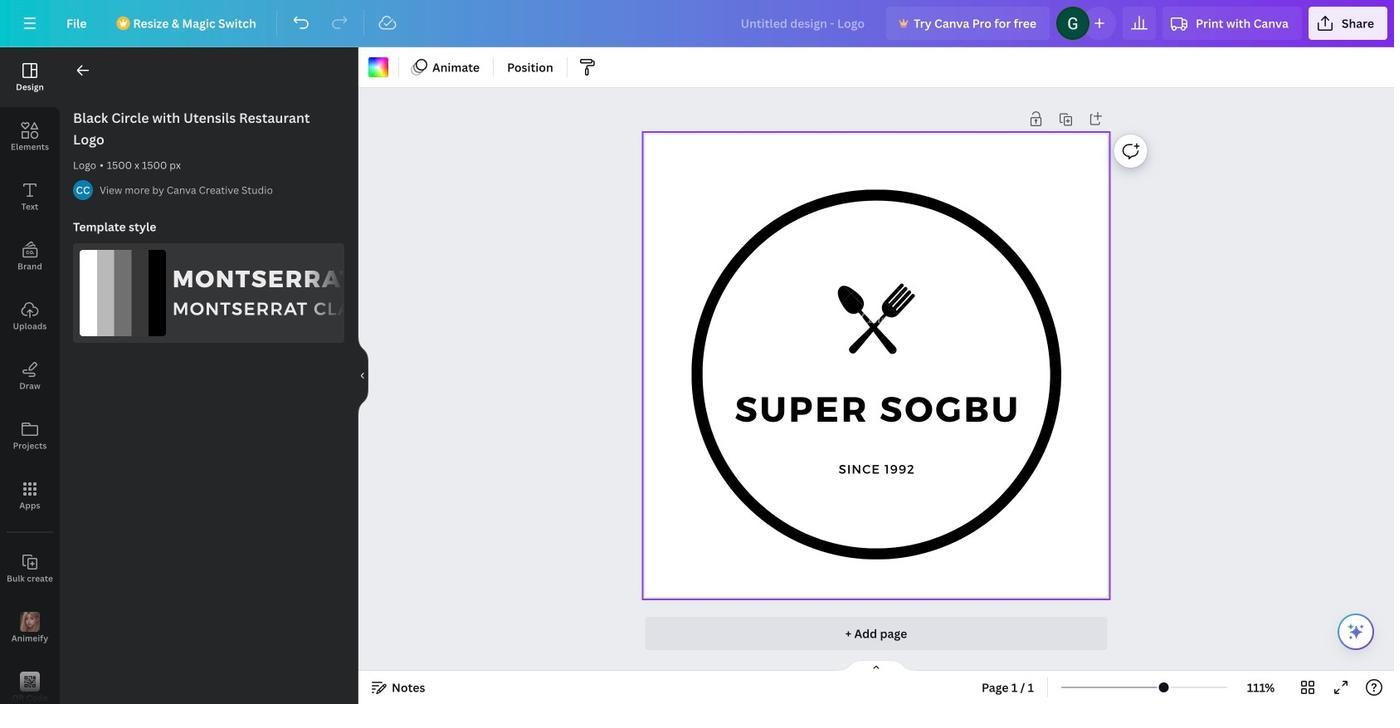 Task type: locate. For each thing, give the bounding box(es) containing it.
hide image
[[358, 336, 369, 416]]

canva assistant image
[[1347, 622, 1367, 642]]

fork and spoon image
[[814, 256, 940, 382]]

show pages image
[[837, 659, 917, 672]]

canva creative studio element
[[73, 180, 93, 200]]

side panel tab list
[[0, 47, 60, 704]]



Task type: describe. For each thing, give the bounding box(es) containing it.
main menu bar
[[0, 0, 1395, 47]]

#ffffff image
[[369, 57, 389, 77]]

canva creative studio image
[[73, 180, 93, 200]]

Design title text field
[[728, 7, 880, 40]]



Task type: vqa. For each thing, say whether or not it's contained in the screenshot.
side panel tab list
yes



